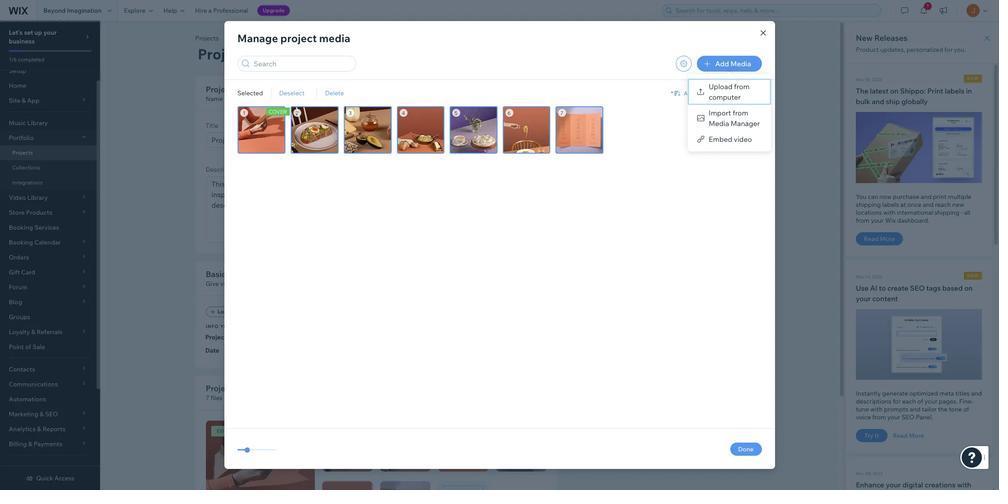 Task type: locate. For each thing, give the bounding box(es) containing it.
2023 right 08,
[[873, 471, 883, 477]]

arrange by button
[[673, 89, 712, 97]]

Search for tools, apps, help & more... field
[[673, 4, 879, 17]]

2 horizontal spatial project
[[610, 134, 630, 142]]

read more down locations
[[864, 235, 895, 243]]

collections up group
[[578, 124, 620, 134]]

collections up integrations
[[12, 164, 40, 171]]

the
[[938, 405, 948, 413]]

image title image
[[322, 421, 372, 472], [380, 421, 430, 472], [438, 421, 488, 472], [496, 421, 546, 472]]

0 vertical spatial media
[[731, 59, 751, 68]]

this inside project info name this project and describe it to your visitors.
[[224, 95, 235, 103]]

cover down "describe"
[[269, 108, 287, 115]]

if you have any suggestions, get in touch with our
[[578, 412, 676, 428]]

1 vertical spatial read
[[893, 432, 908, 440]]

cover
[[269, 108, 287, 115], [217, 428, 234, 434]]

project
[[237, 34, 258, 42], [198, 45, 247, 63], [206, 84, 233, 94], [205, 333, 227, 341], [206, 383, 233, 394]]

nov left 08,
[[856, 471, 864, 477]]

give
[[206, 280, 219, 288]]

seo inside use ai to create seo tags based on your content
[[910, 284, 925, 292]]

labels right print
[[945, 87, 965, 95]]

0 horizontal spatial cover
[[217, 428, 234, 434]]

pages.
[[939, 398, 958, 405]]

in inside if you have any suggestions, get in touch with our
[[671, 412, 676, 420]]

0 vertical spatial to
[[302, 95, 308, 103]]

for left each
[[893, 398, 901, 405]]

to right it
[[302, 95, 308, 103]]

optimized
[[910, 390, 938, 398]]

more down panel.
[[909, 432, 924, 440]]

a inside hire a professional link
[[208, 7, 212, 14]]

hire a professional link
[[190, 0, 253, 21]]

1 vertical spatial 7
[[206, 394, 209, 402]]

1 horizontal spatial -
[[961, 208, 963, 216]]

music library link
[[0, 116, 97, 130]]

0 horizontal spatial 7
[[206, 394, 209, 402]]

you've
[[220, 324, 240, 329]]

of inside basic info give visitors a quick overview of this project.
[[291, 280, 297, 288]]

info up visitors at the left
[[228, 269, 242, 279]]

computer
[[709, 93, 741, 101]]

labels inside the latest on shippo: print labels in bulk and ship globally
[[945, 87, 965, 95]]

basic info give visitors a quick overview of this project.
[[206, 269, 332, 288]]

can
[[868, 193, 878, 201]]

by
[[705, 90, 712, 96]]

booking services link
[[0, 220, 97, 235]]

2 vertical spatial nov
[[856, 471, 864, 477]]

wix right our
[[621, 420, 631, 428]]

1 horizontal spatial on
[[965, 284, 973, 292]]

0 vertical spatial cover
[[269, 108, 287, 115]]

0 vertical spatial -
[[671, 88, 673, 96]]

with right the creations
[[957, 481, 972, 489]]

get
[[660, 412, 670, 420]]

collections
[[578, 124, 620, 134], [12, 164, 40, 171]]

projects down portfolio dropdown button
[[12, 149, 33, 156]]

title inside project title button
[[259, 34, 272, 42]]

0 horizontal spatial project
[[236, 95, 257, 103]]

0 vertical spatial on
[[890, 87, 899, 95]]

projects inside projects link
[[12, 149, 33, 156]]

project title down project title button
[[198, 45, 280, 63]]

1 horizontal spatial collections
[[578, 124, 620, 134]]

- left arrange
[[671, 88, 673, 96]]

and down latest on the top right of the page
[[872, 97, 885, 106]]

and
[[258, 95, 269, 103], [872, 97, 885, 106], [921, 193, 932, 201], [923, 201, 934, 208], [971, 390, 982, 398], [910, 405, 921, 413]]

0 horizontal spatial portfolio
[[9, 134, 34, 142]]

to
[[302, 95, 308, 103], [879, 284, 886, 292]]

nov inside nov 08, 2023 enhance your digital creations with
[[856, 471, 864, 477]]

import from media manager button
[[688, 105, 771, 131]]

0 vertical spatial nov
[[856, 77, 864, 83]]

a left quick
[[242, 280, 246, 288]]

with inside instantly generate optimized meta titles and descriptions for each of your pages. fine- tune with prompts and tailor the tone of voice from your seo panel.
[[871, 405, 883, 413]]

1 horizontal spatial wix
[[885, 216, 896, 224]]

tune
[[856, 405, 869, 413]]

0 horizontal spatial to
[[302, 95, 308, 103]]

1
[[243, 110, 245, 116]]

prompts
[[884, 405, 909, 413]]

1 vertical spatial project title
[[198, 45, 280, 63]]

title down manage
[[250, 45, 280, 63]]

1/6
[[9, 56, 17, 63]]

media right add
[[731, 59, 751, 68]]

- inside you can now purchase and print multiple shipping labels at once and reach new locations with international shipping - all from your wix dashboard.
[[961, 208, 963, 216]]

of
[[291, 280, 297, 288], [25, 343, 31, 351], [918, 398, 923, 405], [964, 405, 969, 413]]

labels
[[945, 87, 965, 95], [882, 201, 899, 208]]

read down locations
[[864, 235, 879, 243]]

of left sale
[[25, 343, 31, 351]]

- left 'all'
[[961, 208, 963, 216]]

point
[[9, 343, 24, 351]]

0 vertical spatial info
[[234, 84, 249, 94]]

1 horizontal spatial media
[[319, 32, 350, 45]]

media inside import from media manager
[[709, 119, 729, 128]]

collections inside collections group this project into one or more collections
[[578, 124, 620, 134]]

with left at
[[884, 208, 896, 216]]

let's
[[9, 29, 23, 36]]

0 vertical spatial wix
[[885, 216, 896, 224]]

info up 1
[[234, 84, 249, 94]]

voice
[[856, 413, 871, 421]]

2 vertical spatial title
[[206, 122, 218, 130]]

new for the latest on shippo: print labels in bulk and ship globally
[[967, 76, 979, 81]]

on up ship
[[890, 87, 899, 95]]

5
[[455, 110, 458, 116]]

and inside project info name this project and describe it to your visitors.
[[258, 95, 269, 103]]

seo inside instantly generate optimized meta titles and descriptions for each of your pages. fine- tune with prompts and tailor the tone of voice from your seo panel.
[[902, 413, 915, 421]]

for inside instantly generate optimized meta titles and descriptions for each of your pages. fine- tune with prompts and tailor the tone of voice from your seo panel.
[[893, 398, 901, 405]]

booking
[[9, 224, 33, 231]]

0 vertical spatial labels
[[945, 87, 965, 95]]

0 vertical spatial new
[[967, 76, 979, 81]]

info inside project info name this project and describe it to your visitors.
[[234, 84, 249, 94]]

project down projects button
[[198, 45, 247, 63]]

set
[[24, 29, 33, 36]]

1 horizontal spatial media
[[731, 59, 751, 68]]

and left "describe"
[[258, 95, 269, 103]]

your left digital at bottom
[[886, 481, 901, 489]]

shipping down print
[[935, 208, 960, 216]]

1 horizontal spatial portfolio
[[633, 420, 657, 428]]

portfolio down music
[[9, 134, 34, 142]]

0 horizontal spatial this
[[224, 95, 235, 103]]

seo
[[910, 284, 925, 292], [902, 413, 915, 421]]

seo left tags
[[910, 284, 925, 292]]

1 vertical spatial collections
[[12, 164, 40, 171]]

1 vertical spatial cover
[[217, 428, 234, 434]]

visitors.
[[323, 95, 345, 103]]

descriptions
[[856, 398, 892, 405]]

group
[[578, 134, 596, 142]]

your inside you can now purchase and print multiple shipping labels at once and reach new locations with international shipping - all from your wix dashboard.
[[871, 216, 884, 224]]

overview
[[264, 280, 290, 288]]

1 vertical spatial on
[[965, 284, 973, 292]]

1 vertical spatial a
[[242, 280, 246, 288]]

your inside nov 08, 2023 enhance your digital creations with
[[886, 481, 901, 489]]

0 vertical spatial a
[[208, 7, 212, 14]]

read more link down locations
[[856, 232, 903, 245]]

0 horizontal spatial on
[[890, 87, 899, 95]]

with left our
[[596, 420, 608, 428]]

0 horizontal spatial a
[[208, 7, 212, 14]]

more down locations
[[880, 235, 895, 243]]

0 vertical spatial for
[[945, 46, 953, 54]]

1 horizontal spatial more
[[909, 432, 924, 440]]

2 vertical spatial this
[[298, 280, 309, 288]]

1 vertical spatial labels
[[882, 201, 899, 208]]

portfolio inside dropdown button
[[9, 134, 34, 142]]

0 horizontal spatial menu
[[237, 85, 348, 101]]

your right it
[[309, 95, 322, 103]]

0 vertical spatial more
[[880, 235, 895, 243]]

for
[[945, 46, 953, 54], [893, 398, 901, 405]]

1 horizontal spatial shipping
[[935, 208, 960, 216]]

0 horizontal spatial projects
[[12, 149, 33, 156]]

project up the files
[[206, 383, 233, 394]]

1 vertical spatial new
[[967, 273, 979, 278]]

to right the ai at the right
[[879, 284, 886, 292]]

nov for the
[[856, 77, 864, 83]]

delete
[[325, 89, 344, 97]]

0 vertical spatial read
[[864, 235, 879, 243]]

info
[[206, 324, 219, 329]]

international
[[897, 208, 933, 216]]

your down can
[[871, 216, 884, 224]]

access
[[54, 474, 75, 482]]

1 horizontal spatial cover
[[269, 108, 287, 115]]

0 vertical spatial collections
[[578, 124, 620, 134]]

1 vertical spatial portfolio
[[633, 420, 657, 428]]

1 new from the top
[[967, 76, 979, 81]]

project up name
[[206, 84, 233, 94]]

project inside project media 7 files
[[206, 383, 233, 394]]

0 vertical spatial seo
[[910, 284, 925, 292]]

0 vertical spatial this
[[224, 95, 235, 103]]

your down use
[[856, 294, 871, 303]]

business
[[9, 37, 35, 45]]

project up search field
[[280, 32, 317, 45]]

for left the you.
[[945, 46, 953, 54]]

0 vertical spatial project title
[[237, 34, 272, 42]]

locations
[[856, 208, 882, 216]]

in inside the latest on shippo: print labels in bulk and ship globally
[[966, 87, 972, 95]]

0 horizontal spatial media
[[709, 119, 729, 128]]

collections inside sidebar element
[[12, 164, 40, 171]]

2 horizontal spatial this
[[598, 134, 608, 142]]

location button
[[206, 307, 245, 317]]

bulk
[[856, 97, 871, 106]]

with right the tune
[[871, 405, 883, 413]]

2023 for latest
[[872, 77, 882, 83]]

if
[[578, 412, 582, 420]]

new
[[967, 76, 979, 81], [967, 273, 979, 278]]

booking services
[[9, 224, 59, 231]]

or
[[656, 134, 662, 142]]

nov left 14,
[[856, 274, 864, 280]]

project title down upgrade button
[[237, 34, 272, 42]]

into
[[632, 134, 643, 142]]

in right print
[[966, 87, 972, 95]]

title down upgrade button
[[259, 34, 272, 42]]

from up computer
[[734, 82, 750, 91]]

1 horizontal spatial projects
[[195, 34, 219, 42]]

0 vertical spatial project
[[280, 32, 317, 45]]

from up 'manager'
[[733, 108, 748, 117]]

2 new from the top
[[967, 273, 979, 278]]

this left project.
[[298, 280, 309, 288]]

1/6 completed
[[9, 56, 44, 63]]

0 vertical spatial read more link
[[856, 232, 903, 245]]

1 horizontal spatial read
[[893, 432, 908, 440]]

1 vertical spatial seo
[[902, 413, 915, 421]]

create
[[888, 284, 909, 292]]

0 vertical spatial 2023
[[872, 77, 882, 83]]

1 horizontal spatial a
[[242, 280, 246, 288]]

from down you
[[856, 216, 870, 224]]

read right the it
[[893, 432, 908, 440]]

read for read more link to the top
[[864, 235, 879, 243]]

with
[[884, 208, 896, 216], [871, 405, 883, 413], [596, 420, 608, 428], [957, 481, 972, 489]]

read more
[[864, 235, 895, 243], [893, 432, 924, 440]]

1 vertical spatial this
[[598, 134, 608, 142]]

collections for collections
[[12, 164, 40, 171]]

1 image title image from the left
[[322, 421, 372, 472]]

a inside basic info give visitors a quick overview of this project.
[[242, 280, 246, 288]]

in right the get
[[671, 412, 676, 420]]

projects button
[[191, 32, 223, 45]]

a right hire
[[208, 7, 212, 14]]

name
[[206, 95, 223, 103]]

2023 right 18,
[[872, 77, 882, 83]]

on right based
[[965, 284, 973, 292]]

0 horizontal spatial -
[[671, 88, 673, 96]]

1 vertical spatial media
[[709, 119, 729, 128]]

1 horizontal spatial labels
[[945, 87, 965, 95]]

collections link
[[0, 160, 97, 175]]

reach
[[935, 201, 951, 208]]

shipping left at
[[856, 201, 881, 208]]

of right the overview
[[291, 280, 297, 288]]

0 horizontal spatial media
[[234, 383, 258, 394]]

project media 7 files
[[206, 383, 258, 402]]

0 horizontal spatial collections
[[12, 164, 40, 171]]

you.
[[954, 46, 966, 54]]

wix left dashboard.
[[885, 216, 896, 224]]

projects for projects button
[[195, 34, 219, 42]]

on inside the latest on shippo: print labels in bulk and ship globally
[[890, 87, 899, 95]]

project left into
[[610, 134, 630, 142]]

your right the up
[[43, 29, 57, 36]]

1 vertical spatial for
[[893, 398, 901, 405]]

in
[[966, 87, 972, 95], [671, 412, 676, 420]]

seo down each
[[902, 413, 915, 421]]

hire
[[195, 7, 207, 14]]

labels left at
[[882, 201, 899, 208]]

projects inside projects button
[[195, 34, 219, 42]]

read more link down panel.
[[893, 432, 924, 440]]

wix portfolio team.
[[621, 420, 676, 428]]

0 horizontal spatial read
[[864, 235, 879, 243]]

0 vertical spatial projects
[[195, 34, 219, 42]]

0 horizontal spatial labels
[[882, 201, 899, 208]]

0 vertical spatial in
[[966, 87, 972, 95]]

projects
[[195, 34, 219, 42], [12, 149, 33, 156]]

1 vertical spatial nov
[[856, 274, 864, 280]]

each
[[902, 398, 916, 405]]

2 image title image from the left
[[380, 421, 430, 472]]

this right name
[[224, 95, 235, 103]]

and right once
[[923, 201, 934, 208]]

projects down hire
[[195, 34, 219, 42]]

info for project info
[[234, 84, 249, 94]]

1 vertical spatial -
[[961, 208, 963, 216]]

1 vertical spatial in
[[671, 412, 676, 420]]

nov
[[856, 77, 864, 83], [856, 274, 864, 280], [856, 471, 864, 477]]

of right each
[[918, 398, 923, 405]]

3 nov from the top
[[856, 471, 864, 477]]

2023 right 14,
[[872, 274, 882, 280]]

instantly
[[856, 390, 881, 398]]

0 vertical spatial read more
[[864, 235, 895, 243]]

info inside basic info give visitors a quick overview of this project.
[[228, 269, 242, 279]]

1 vertical spatial media
[[234, 383, 258, 394]]

0 vertical spatial 7
[[561, 110, 564, 116]]

project down professional
[[237, 34, 258, 42]]

Search field
[[251, 56, 353, 71]]

7 inside project media 7 files
[[206, 394, 209, 402]]

1 vertical spatial read more link
[[893, 432, 924, 440]]

1 vertical spatial project
[[236, 95, 257, 103]]

portfolio left the get
[[633, 420, 657, 428]]

your inside use ai to create seo tags based on your content
[[856, 294, 871, 303]]

1 horizontal spatial menu
[[688, 79, 771, 147]]

project inside project info name this project and describe it to your visitors.
[[236, 95, 257, 103]]

0 vertical spatial title
[[259, 34, 272, 42]]

from inside import from media manager
[[733, 108, 748, 117]]

1 nov from the top
[[856, 77, 864, 83]]

projects for projects link
[[12, 149, 33, 156]]

0 horizontal spatial in
[[671, 412, 676, 420]]

menu
[[688, 79, 771, 147], [237, 85, 348, 101]]

14,
[[865, 274, 871, 280]]

print
[[933, 193, 947, 201]]

location
[[218, 308, 240, 315]]

1 vertical spatial wix
[[621, 420, 631, 428]]

cover down the files
[[217, 428, 234, 434]]

-
[[671, 88, 673, 96], [961, 208, 963, 216]]

media down import
[[709, 119, 729, 128]]

add
[[715, 59, 729, 68]]

1 horizontal spatial this
[[298, 280, 309, 288]]

2 vertical spatial project
[[610, 134, 630, 142]]

2023 for ai
[[872, 274, 882, 280]]

2 nov from the top
[[856, 274, 864, 280]]

1 horizontal spatial in
[[966, 87, 972, 95]]

portfolio
[[9, 134, 34, 142], [633, 420, 657, 428]]

nov left 18,
[[856, 77, 864, 83]]

now
[[880, 193, 892, 201]]

1 vertical spatial projects
[[12, 149, 33, 156]]

1 vertical spatial 2023
[[872, 274, 882, 280]]

7
[[561, 110, 564, 116], [206, 394, 209, 402]]

4 image title image from the left
[[496, 421, 546, 472]]

from right voice
[[873, 413, 886, 421]]

titles
[[956, 390, 970, 398]]

title down name
[[206, 122, 218, 130]]

this inside collections group this project into one or more collections
[[598, 134, 608, 142]]

project up 1
[[236, 95, 257, 103]]

read more down panel.
[[893, 432, 924, 440]]

from
[[734, 82, 750, 91], [733, 108, 748, 117], [856, 216, 870, 224], [873, 413, 886, 421]]

projects link
[[0, 145, 97, 160]]

1 vertical spatial read more
[[893, 432, 924, 440]]

this right group
[[598, 134, 608, 142]]

1 vertical spatial to
[[879, 284, 886, 292]]

2 vertical spatial 2023
[[873, 471, 883, 477]]

1 horizontal spatial to
[[879, 284, 886, 292]]

2023
[[872, 77, 882, 83], [872, 274, 882, 280], [873, 471, 883, 477]]



Task type: vqa. For each thing, say whether or not it's contained in the screenshot.
this in Collections Group this project into one or more collections
yes



Task type: describe. For each thing, give the bounding box(es) containing it.
0 horizontal spatial wix
[[621, 420, 631, 428]]

menu containing upload from computer
[[688, 79, 771, 147]]

try
[[865, 432, 874, 440]]

of right tone
[[964, 405, 969, 413]]

your inside the let's set up your business
[[43, 29, 57, 36]]

the latest on shippo: print labels in bulk and ship globally
[[856, 87, 972, 106]]

from inside you can now purchase and print multiple shipping labels at once and reach new locations with international shipping - all from your wix dashboard.
[[856, 216, 870, 224]]

wix inside you can now purchase and print multiple shipping labels at once and reach new locations with international shipping - all from your wix dashboard.
[[885, 216, 896, 224]]

embed
[[709, 135, 732, 144]]

to inside project info name this project and describe it to your visitors.
[[302, 95, 308, 103]]

embed video
[[709, 135, 752, 144]]

once
[[908, 201, 922, 208]]

0 horizontal spatial shipping
[[856, 201, 881, 208]]

point of sale link
[[0, 340, 97, 354]]

info you've added
[[206, 324, 260, 329]]

and left print
[[921, 193, 932, 201]]

team.
[[658, 420, 676, 428]]

upgrade button
[[257, 5, 290, 16]]

3
[[349, 110, 352, 116]]

4
[[402, 110, 405, 116]]

updates,
[[880, 46, 905, 54]]

describe
[[270, 95, 295, 103]]

Description text field
[[206, 177, 546, 242]]

arrange by
[[684, 90, 712, 96]]

description
[[206, 166, 239, 174]]

this inside basic info give visitors a quick overview of this project.
[[298, 280, 309, 288]]

project down info
[[205, 333, 227, 341]]

with inside nov 08, 2023 enhance your digital creations with
[[957, 481, 972, 489]]

professional
[[213, 7, 248, 14]]

your inside project info name this project and describe it to your visitors.
[[309, 95, 322, 103]]

generate
[[882, 390, 908, 398]]

with inside you can now purchase and print multiple shipping labels at once and reach new locations with international shipping - all from your wix dashboard.
[[884, 208, 896, 216]]

globally
[[902, 97, 928, 106]]

1 vertical spatial more
[[909, 432, 924, 440]]

enhance
[[856, 481, 885, 489]]

your down generate
[[888, 413, 900, 421]]

of inside sidebar element
[[25, 343, 31, 351]]

to inside use ai to create seo tags based on your content
[[879, 284, 886, 292]]

digital
[[903, 481, 924, 489]]

1 vertical spatial title
[[250, 45, 280, 63]]

labels inside you can now purchase and print multiple shipping labels at once and reach new locations with international shipping - all from your wix dashboard.
[[882, 201, 899, 208]]

0 horizontal spatial more
[[880, 235, 895, 243]]

import
[[709, 108, 731, 117]]

in for if you have any suggestions, get in touch with our
[[671, 412, 676, 420]]

integrations link
[[0, 175, 97, 190]]

with inside if you have any suggestions, get in touch with our
[[596, 420, 608, 428]]

let's set up your business
[[9, 29, 57, 45]]

visitors
[[220, 280, 241, 288]]

project inside button
[[237, 34, 258, 42]]

sidebar element
[[0, 21, 100, 490]]

hire a professional
[[195, 7, 248, 14]]

on inside use ai to create seo tags based on your content
[[965, 284, 973, 292]]

7 inside the gallery media management grid
[[561, 110, 564, 116]]

deselect
[[279, 89, 305, 97]]

meta
[[940, 390, 954, 398]]

ship
[[886, 97, 900, 106]]

sale
[[33, 343, 45, 351]]

beyond
[[43, 7, 66, 14]]

help button
[[158, 0, 190, 21]]

your left the
[[925, 398, 938, 405]]

upgrade
[[263, 7, 285, 14]]

cover button
[[206, 421, 315, 490]]

1 horizontal spatial project
[[280, 32, 317, 45]]

latest
[[870, 87, 889, 95]]

from inside upload from computer
[[734, 82, 750, 91]]

and right titles at the bottom right
[[971, 390, 982, 398]]

project inside collections group this project into one or more collections
[[610, 134, 630, 142]]

fine-
[[959, 398, 974, 405]]

help
[[164, 7, 177, 14]]

embed video button
[[688, 131, 771, 147]]

automations
[[9, 395, 46, 403]]

tone
[[949, 405, 962, 413]]

Title field
[[209, 133, 544, 148]]

read more for the bottommost read more link
[[893, 432, 924, 440]]

nov 14, 2023
[[856, 274, 882, 280]]

quick
[[247, 280, 263, 288]]

library
[[27, 119, 48, 127]]

try it
[[865, 432, 879, 440]]

media inside 'popup button'
[[731, 59, 751, 68]]

you
[[856, 193, 867, 201]]

point of sale
[[9, 343, 45, 351]]

menu containing selected
[[237, 85, 348, 101]]

dashboard.
[[897, 216, 930, 224]]

2
[[296, 110, 299, 116]]

nov for use
[[856, 274, 864, 280]]

3 image title image from the left
[[438, 421, 488, 472]]

2023 inside nov 08, 2023 enhance your digital creations with
[[873, 471, 883, 477]]

cover inside 'cover' button
[[217, 428, 234, 434]]

nov 08, 2023 enhance your digital creations with
[[856, 471, 972, 490]]

it
[[875, 432, 879, 440]]

project inside project info name this project and describe it to your visitors.
[[206, 84, 233, 94]]

it
[[297, 95, 300, 103]]

the
[[856, 87, 869, 95]]

in for the latest on shippo: print labels in bulk and ship globally
[[966, 87, 972, 95]]

groups
[[9, 313, 30, 321]]

tags
[[927, 284, 941, 292]]

read more for read more link to the top
[[864, 235, 895, 243]]

manage project media
[[237, 32, 350, 45]]

18,
[[865, 77, 871, 83]]

upload
[[709, 82, 733, 91]]

any
[[610, 412, 621, 420]]

manager
[[731, 119, 760, 128]]

from inside instantly generate optimized meta titles and descriptions for each of your pages. fine- tune with prompts and tailor the tone of voice from your seo panel.
[[873, 413, 886, 421]]

and inside the latest on shippo: print labels in bulk and ship globally
[[872, 97, 885, 106]]

try it link
[[856, 429, 888, 442]]

collections for collections group this project into one or more collections
[[578, 124, 620, 134]]

project info name this project and describe it to your visitors.
[[206, 84, 345, 103]]

quick access button
[[26, 474, 75, 482]]

deselect button
[[279, 89, 305, 97]]

delete button
[[325, 89, 344, 97]]

gallery media management grid
[[237, 106, 762, 417]]

add media
[[715, 59, 751, 68]]

selected
[[237, 89, 263, 97]]

releases
[[875, 33, 908, 43]]

project.
[[310, 280, 332, 288]]

and left "tailor"
[[910, 405, 921, 413]]

done button
[[730, 443, 762, 456]]

project title inside button
[[237, 34, 272, 42]]

use
[[856, 284, 869, 292]]

home link
[[0, 78, 97, 93]]

collections group this project into one or more collections
[[578, 124, 711, 142]]

info for basic info
[[228, 269, 242, 279]]

quick
[[36, 474, 53, 482]]

print
[[928, 87, 944, 95]]

manage
[[237, 32, 278, 45]]

our
[[610, 420, 619, 428]]

media inside project media 7 files
[[234, 383, 258, 394]]

read for the bottommost read more link
[[893, 432, 908, 440]]

cover inside the gallery media management grid
[[269, 108, 287, 115]]

new for use ai to create seo tags based on your content
[[967, 273, 979, 278]]

collections
[[680, 134, 711, 142]]

0 vertical spatial media
[[319, 32, 350, 45]]



